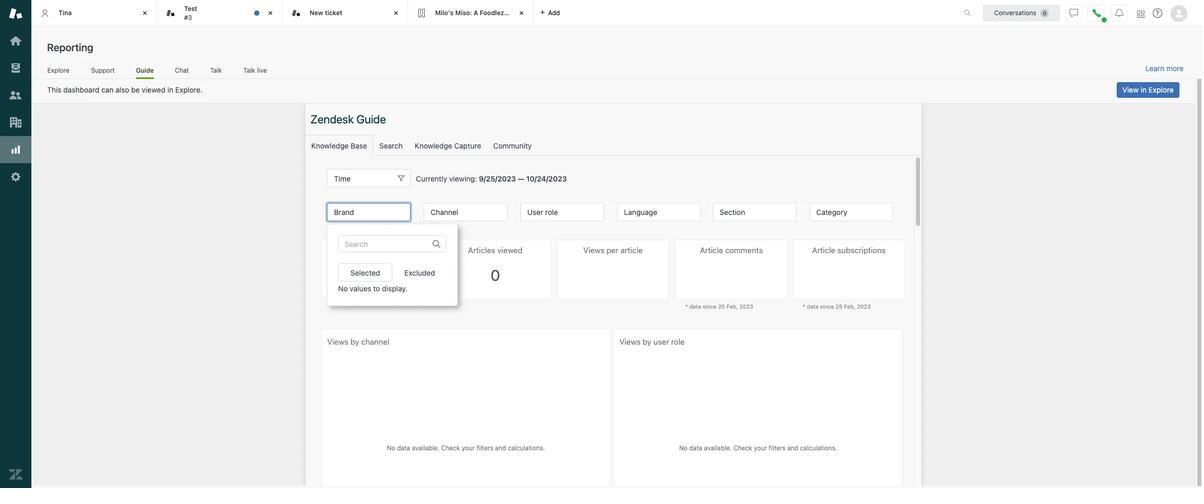 Task type: describe. For each thing, give the bounding box(es) containing it.
talk for talk
[[210, 66, 222, 74]]

learn
[[1146, 64, 1165, 73]]

new
[[310, 9, 323, 17]]

close image for tina
[[140, 8, 150, 18]]

learn more
[[1146, 64, 1185, 73]]

milo's miso: a foodlez subsidiary
[[436, 9, 539, 17]]

test #3
[[184, 5, 197, 21]]

button displays agent's chat status as invisible. image
[[1070, 9, 1079, 17]]

tabs tab list
[[31, 0, 954, 26]]

admin image
[[9, 170, 23, 184]]

foodlez
[[480, 9, 504, 17]]

talk live link
[[243, 66, 267, 77]]

test
[[184, 5, 197, 13]]

learn more link
[[1146, 64, 1185, 73]]

live
[[257, 66, 267, 74]]

notifications image
[[1116, 9, 1124, 17]]

#3
[[184, 13, 192, 21]]

tina tab
[[31, 0, 157, 26]]

view
[[1123, 85, 1140, 94]]

chat link
[[175, 66, 189, 77]]

conversations button
[[984, 4, 1061, 21]]

this
[[47, 85, 61, 94]]

more
[[1167, 64, 1185, 73]]

zendesk products image
[[1138, 10, 1145, 18]]

1 in from the left
[[168, 85, 173, 94]]

chat
[[175, 66, 189, 74]]

view in explore
[[1123, 85, 1175, 94]]

add button
[[534, 0, 567, 26]]

tab containing test
[[157, 0, 283, 26]]

explore link
[[47, 66, 70, 77]]

explore inside explore link
[[47, 66, 69, 74]]

in inside button
[[1142, 85, 1147, 94]]

get help image
[[1154, 8, 1163, 18]]

new ticket tab
[[283, 0, 408, 26]]

talk for talk live
[[244, 66, 255, 74]]

reporting
[[47, 41, 93, 53]]

reporting image
[[9, 143, 23, 157]]

can
[[101, 85, 114, 94]]

customers image
[[9, 88, 23, 102]]



Task type: vqa. For each thing, say whether or not it's contained in the screenshot.
Reporting icon
yes



Task type: locate. For each thing, give the bounding box(es) containing it.
new ticket
[[310, 9, 343, 17]]

explore inside view in explore button
[[1149, 85, 1175, 94]]

1 horizontal spatial talk
[[244, 66, 255, 74]]

3 close image from the left
[[391, 8, 401, 18]]

explore down learn more link
[[1149, 85, 1175, 94]]

ticket
[[325, 9, 343, 17]]

viewed
[[142, 85, 166, 94]]

guide link
[[136, 66, 154, 79]]

1 horizontal spatial in
[[1142, 85, 1147, 94]]

views image
[[9, 61, 23, 75]]

tina
[[59, 9, 72, 17]]

organizations image
[[9, 116, 23, 129]]

close image for new ticket
[[391, 8, 401, 18]]

add
[[549, 9, 560, 16]]

get started image
[[9, 34, 23, 48]]

talk
[[210, 66, 222, 74], [244, 66, 255, 74]]

1 horizontal spatial explore
[[1149, 85, 1175, 94]]

also
[[116, 85, 129, 94]]

talk right chat
[[210, 66, 222, 74]]

in
[[168, 85, 173, 94], [1142, 85, 1147, 94]]

close image left add popup button
[[517, 8, 527, 18]]

support link
[[91, 66, 115, 77]]

talk live
[[244, 66, 267, 74]]

a
[[474, 9, 478, 17]]

1 talk from the left
[[210, 66, 222, 74]]

guide
[[136, 66, 154, 74]]

4 close image from the left
[[517, 8, 527, 18]]

2 talk from the left
[[244, 66, 255, 74]]

view in explore button
[[1118, 82, 1180, 98]]

support
[[91, 66, 115, 74]]

0 vertical spatial explore
[[47, 66, 69, 74]]

subsidiary
[[506, 9, 539, 17]]

1 vertical spatial explore
[[1149, 85, 1175, 94]]

close image
[[140, 8, 150, 18], [265, 8, 276, 18], [391, 8, 401, 18], [517, 8, 527, 18]]

close image left new
[[265, 8, 276, 18]]

in right view
[[1142, 85, 1147, 94]]

close image for milo's miso: a foodlez subsidiary
[[517, 8, 527, 18]]

0 horizontal spatial talk
[[210, 66, 222, 74]]

dashboard
[[63, 85, 99, 94]]

zendesk support image
[[9, 7, 23, 20]]

0 horizontal spatial explore
[[47, 66, 69, 74]]

talk left live
[[244, 66, 255, 74]]

close image left milo's
[[391, 8, 401, 18]]

close image left '#3'
[[140, 8, 150, 18]]

conversations
[[995, 9, 1037, 16]]

milo's
[[436, 9, 454, 17]]

0 horizontal spatial in
[[168, 85, 173, 94]]

close image inside tina tab
[[140, 8, 150, 18]]

main element
[[0, 0, 31, 488]]

tab
[[157, 0, 283, 26]]

this dashboard can also be viewed in explore.
[[47, 85, 203, 94]]

miso:
[[456, 9, 472, 17]]

2 close image from the left
[[265, 8, 276, 18]]

zendesk image
[[9, 468, 23, 482]]

1 close image from the left
[[140, 8, 150, 18]]

in right viewed
[[168, 85, 173, 94]]

milo's miso: a foodlez subsidiary tab
[[408, 0, 539, 26]]

explore.
[[175, 85, 203, 94]]

be
[[131, 85, 140, 94]]

explore
[[47, 66, 69, 74], [1149, 85, 1175, 94]]

close image inside new ticket tab
[[391, 8, 401, 18]]

close image inside tab
[[265, 8, 276, 18]]

explore up the this
[[47, 66, 69, 74]]

close image inside milo's miso: a foodlez subsidiary tab
[[517, 8, 527, 18]]

talk link
[[210, 66, 222, 77]]

2 in from the left
[[1142, 85, 1147, 94]]



